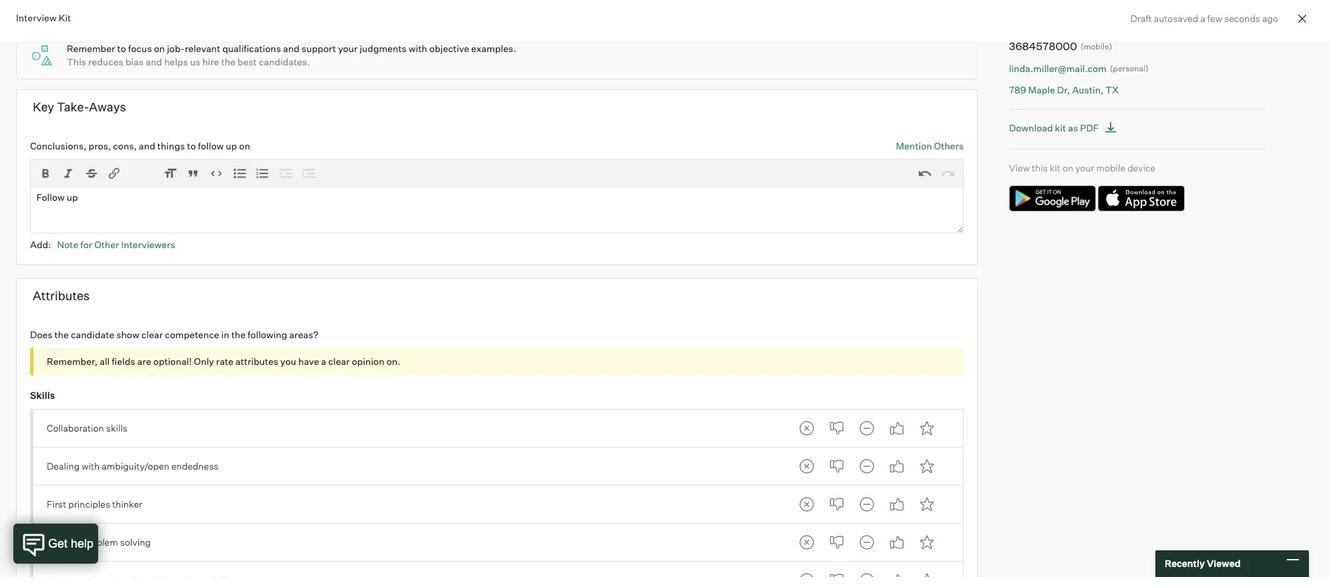 Task type: describe. For each thing, give the bounding box(es) containing it.
conclusions,
[[30, 140, 87, 151]]

you
[[281, 356, 296, 368]]

Follow up text field
[[30, 187, 964, 234]]

interview
[[16, 12, 57, 23]]

draft autosaved a few seconds ago
[[1131, 13, 1279, 24]]

with inside remember to focus on job-relevant qualifications and support your judgments with objective examples. this reduces bias and helps us hire the best candidates.
[[409, 43, 427, 54]]

mixed button for ambiguity/open
[[854, 454, 880, 480]]

relevant
[[185, 43, 220, 54]]

definitely not button for solving
[[794, 530, 820, 556]]

1 tab list from the top
[[794, 416, 941, 442]]

key
[[33, 100, 54, 114]]

attributes
[[236, 356, 278, 368]]

note
[[57, 239, 78, 250]]

download kit as pdf link
[[1009, 119, 1121, 137]]

3 no image from the top
[[824, 568, 850, 578]]

dealing with ambiguity/open endedness
[[47, 461, 219, 472]]

0 vertical spatial and
[[283, 43, 300, 54]]

autosaved
[[1154, 13, 1199, 24]]

0 horizontal spatial with
[[82, 461, 100, 472]]

first principles thinker
[[47, 499, 142, 511]]

no button for thinker
[[824, 492, 850, 518]]

789
[[1009, 84, 1027, 96]]

focus
[[128, 43, 152, 54]]

definitely not image for 1st no button from the bottom of the page
[[794, 568, 820, 578]]

take-
[[57, 100, 89, 114]]

5 yes button from the top
[[884, 568, 910, 578]]

789 maple dr, austin, tx
[[1009, 84, 1119, 96]]

helps
[[164, 56, 188, 67]]

mention others link
[[896, 139, 964, 152]]

5 strong yes button from the top
[[914, 568, 941, 578]]

interviewers
[[121, 239, 175, 250]]

0 horizontal spatial a
[[321, 356, 326, 368]]

5 tab list from the top
[[794, 568, 941, 578]]

1 horizontal spatial to
[[187, 140, 196, 151]]

(mobile)
[[1081, 41, 1113, 51]]

4 yes image from the top
[[884, 568, 910, 578]]

problem
[[82, 537, 118, 549]]

1 horizontal spatial up
[[226, 140, 237, 151]]

1 strong yes button from the top
[[914, 416, 941, 442]]

support
[[302, 43, 336, 54]]

yes button for ambiguity/open
[[884, 454, 910, 480]]

draft
[[1131, 13, 1152, 24]]

general problem solving
[[47, 537, 151, 549]]

recently viewed
[[1165, 559, 1241, 570]]

789 maple dr, austin, tx link
[[1009, 84, 1176, 97]]

candidates.
[[259, 56, 310, 67]]

cons,
[[113, 140, 137, 151]]

on for view
[[1063, 162, 1074, 173]]

as
[[1069, 122, 1079, 133]]

this
[[67, 56, 86, 67]]

in
[[221, 329, 229, 341]]

your inside remember to focus on job-relevant qualifications and support your judgments with objective examples. this reduces bias and helps us hire the best candidates.
[[338, 43, 358, 54]]

other
[[94, 239, 119, 250]]

strong yes button for ambiguity/open
[[914, 454, 941, 480]]

definitely not button for ambiguity/open
[[794, 454, 820, 480]]

mention others
[[896, 140, 964, 151]]

mobile
[[1097, 162, 1126, 173]]

remember to focus on job-relevant qualifications and support your judgments with objective examples. this reduces bias and helps us hire the best candidates.
[[67, 43, 516, 67]]

judgments
[[360, 43, 407, 54]]

follow up
[[36, 192, 78, 203]]

few
[[1208, 13, 1223, 24]]

on for remember
[[154, 43, 165, 54]]

close image
[[1295, 11, 1311, 27]]

this
[[1032, 162, 1048, 173]]

remember, all fields are optional! only rate attributes you have a clear opinion on.
[[47, 356, 401, 368]]

no image for dealing with ambiguity/open endedness
[[824, 454, 850, 480]]

for
[[80, 239, 92, 250]]

the right 'in'
[[231, 329, 246, 341]]

have
[[298, 356, 319, 368]]

conclusions, pros, cons, and things to follow up on
[[30, 140, 250, 151]]

mixed image for first principles thinker
[[854, 492, 880, 518]]

view this kit on your mobile device
[[1009, 162, 1156, 173]]

candidate
[[71, 329, 114, 341]]

1 mixed button from the top
[[854, 416, 880, 442]]

are
[[137, 356, 151, 368]]

following
[[248, 329, 287, 341]]

linda.miller@mail.com link
[[1009, 62, 1107, 75]]

mixed image for general problem solving
[[854, 530, 880, 556]]

hire
[[202, 56, 219, 67]]

view
[[1009, 162, 1030, 173]]

definitely not image for thinker
[[794, 492, 820, 518]]

fields
[[112, 356, 135, 368]]

1 definitely not image from the top
[[794, 416, 820, 442]]

yes image for collaboration skills
[[884, 416, 910, 442]]

strong yes image
[[914, 416, 941, 442]]

yes image for dealing with ambiguity/open endedness
[[884, 454, 910, 480]]

the inside remember to focus on job-relevant qualifications and support your judgments with objective examples. this reduces bias and helps us hire the best candidates.
[[221, 56, 236, 67]]

reduces
[[88, 56, 123, 67]]

yes button for solving
[[884, 530, 910, 556]]

collaboration
[[47, 423, 104, 434]]

no button for ambiguity/open
[[824, 454, 850, 480]]

yes button for thinker
[[884, 492, 910, 518]]

strong yes image for dealing with ambiguity/open endedness
[[914, 454, 941, 480]]

5 mixed button from the top
[[854, 568, 880, 578]]

4 strong yes image from the top
[[914, 568, 941, 578]]

rate
[[216, 356, 234, 368]]

mixed button for thinker
[[854, 492, 880, 518]]

all
[[100, 356, 110, 368]]

1 no button from the top
[[824, 416, 850, 442]]

principles
[[68, 499, 110, 511]]



Task type: vqa. For each thing, say whether or not it's contained in the screenshot.
rightmost the 'on'
yes



Task type: locate. For each thing, give the bounding box(es) containing it.
first
[[47, 499, 66, 511]]

5 no button from the top
[[824, 568, 850, 578]]

0 vertical spatial kit
[[1055, 122, 1067, 133]]

mixed image for dealing with ambiguity/open endedness
[[854, 454, 880, 480]]

3 tab list from the top
[[794, 492, 941, 518]]

to left focus
[[117, 43, 126, 54]]

device
[[1128, 162, 1156, 173]]

0 vertical spatial definitely not image
[[794, 416, 820, 442]]

competence
[[165, 329, 219, 341]]

3 definitely not image from the top
[[794, 492, 820, 518]]

1 vertical spatial your
[[1076, 162, 1095, 173]]

1 vertical spatial mixed image
[[854, 454, 880, 480]]

strong yes button
[[914, 416, 941, 442], [914, 454, 941, 480], [914, 492, 941, 518], [914, 530, 941, 556], [914, 568, 941, 578]]

0 vertical spatial your
[[338, 43, 358, 54]]

your left the mobile
[[1076, 162, 1095, 173]]

3 mixed button from the top
[[854, 492, 880, 518]]

recently
[[1165, 559, 1205, 570]]

2 no image from the top
[[824, 530, 850, 556]]

1 vertical spatial a
[[321, 356, 326, 368]]

2 strong yes image from the top
[[914, 492, 941, 518]]

to
[[117, 43, 126, 54], [187, 140, 196, 151]]

5 definitely not button from the top
[[794, 568, 820, 578]]

2 yes image from the top
[[884, 454, 910, 480]]

0 horizontal spatial up
[[67, 192, 78, 203]]

download kit as pdf
[[1009, 122, 1099, 133]]

mention
[[896, 140, 932, 151]]

the right does
[[55, 329, 69, 341]]

your right support
[[338, 43, 358, 54]]

mixed button for solving
[[854, 530, 880, 556]]

objective
[[429, 43, 469, 54]]

on.
[[387, 356, 401, 368]]

1 vertical spatial kit
[[1050, 162, 1061, 173]]

remember
[[67, 43, 115, 54]]

1 yes button from the top
[[884, 416, 910, 442]]

2 definitely not image from the top
[[794, 454, 820, 480]]

interview kit
[[16, 12, 71, 23]]

austin,
[[1073, 84, 1104, 96]]

with left "objective"
[[409, 43, 427, 54]]

your
[[338, 43, 358, 54], [1076, 162, 1095, 173]]

pros,
[[89, 140, 111, 151]]

1 definitely not button from the top
[[794, 416, 820, 442]]

4 tab list from the top
[[794, 530, 941, 556]]

yes button
[[884, 416, 910, 442], [884, 454, 910, 480], [884, 492, 910, 518], [884, 530, 910, 556], [884, 568, 910, 578]]

no image
[[824, 454, 850, 480], [824, 492, 850, 518], [824, 568, 850, 578]]

job-
[[167, 43, 185, 54]]

optional!
[[153, 356, 192, 368]]

definitely not image
[[794, 530, 820, 556], [794, 568, 820, 578]]

collaboration skills
[[47, 423, 128, 434]]

add: note for other interviewers
[[30, 239, 175, 250]]

download
[[1009, 122, 1053, 133]]

strong yes image for general problem solving
[[914, 530, 941, 556]]

1 vertical spatial no image
[[824, 492, 850, 518]]

definitely not button
[[794, 416, 820, 442], [794, 454, 820, 480], [794, 492, 820, 518], [794, 530, 820, 556], [794, 568, 820, 578]]

and down focus
[[146, 56, 162, 67]]

endedness
[[171, 461, 219, 472]]

up right the follow
[[226, 140, 237, 151]]

0 vertical spatial definitely not image
[[794, 530, 820, 556]]

2 definitely not button from the top
[[794, 454, 820, 480]]

yes image for general problem solving
[[884, 530, 910, 556]]

0 vertical spatial mixed image
[[854, 492, 880, 518]]

show
[[116, 329, 139, 341]]

on right the follow
[[239, 140, 250, 151]]

1 vertical spatial and
[[146, 56, 162, 67]]

0 vertical spatial with
[[409, 43, 427, 54]]

opinion
[[352, 356, 385, 368]]

definitely not image for no button associated with solving
[[794, 530, 820, 556]]

2 mixed image from the top
[[854, 454, 880, 480]]

2 vertical spatial and
[[139, 140, 155, 151]]

only
[[194, 356, 214, 368]]

no image
[[824, 416, 850, 442], [824, 530, 850, 556]]

2 vertical spatial definitely not image
[[794, 492, 820, 518]]

0 vertical spatial to
[[117, 43, 126, 54]]

kit
[[59, 12, 71, 23]]

2 mixed button from the top
[[854, 454, 880, 480]]

strong yes button for solving
[[914, 530, 941, 556]]

strong yes image for first principles thinker
[[914, 492, 941, 518]]

clear
[[141, 329, 163, 341], [328, 356, 350, 368]]

2 vertical spatial on
[[1063, 162, 1074, 173]]

3 strong yes image from the top
[[914, 530, 941, 556]]

follow
[[36, 192, 65, 203]]

key take-aways
[[33, 100, 126, 114]]

0 vertical spatial no image
[[824, 454, 850, 480]]

on
[[154, 43, 165, 54], [239, 140, 250, 151], [1063, 162, 1074, 173]]

1 no image from the top
[[824, 454, 850, 480]]

ago
[[1263, 13, 1279, 24]]

2 vertical spatial no image
[[824, 568, 850, 578]]

up
[[226, 140, 237, 151], [67, 192, 78, 203]]

best
[[238, 56, 257, 67]]

2 mixed image from the top
[[854, 530, 880, 556]]

(personal)
[[1110, 63, 1149, 73]]

linda.miller@mail.com (personal)
[[1009, 62, 1149, 74]]

4 definitely not button from the top
[[794, 530, 820, 556]]

1 vertical spatial mixed image
[[854, 530, 880, 556]]

seconds
[[1225, 13, 1261, 24]]

0 vertical spatial on
[[154, 43, 165, 54]]

things
[[157, 140, 185, 151]]

yes image
[[884, 416, 910, 442], [884, 454, 910, 480], [884, 530, 910, 556], [884, 568, 910, 578]]

4 strong yes button from the top
[[914, 530, 941, 556]]

1 vertical spatial to
[[187, 140, 196, 151]]

4 yes button from the top
[[884, 530, 910, 556]]

1 horizontal spatial with
[[409, 43, 427, 54]]

2 vertical spatial mixed image
[[854, 568, 880, 578]]

4 mixed button from the top
[[854, 530, 880, 556]]

2 tab list from the top
[[794, 454, 941, 480]]

0 vertical spatial no image
[[824, 416, 850, 442]]

1 mixed image from the top
[[854, 492, 880, 518]]

1 vertical spatial clear
[[328, 356, 350, 368]]

on right this
[[1063, 162, 1074, 173]]

2 strong yes button from the top
[[914, 454, 941, 480]]

linda.miller@mail.com
[[1009, 62, 1107, 74]]

on left job-
[[154, 43, 165, 54]]

to left the follow
[[187, 140, 196, 151]]

a right "have"
[[321, 356, 326, 368]]

no button for solving
[[824, 530, 850, 556]]

to inside remember to focus on job-relevant qualifications and support your judgments with objective examples. this reduces bias and helps us hire the best candidates.
[[117, 43, 126, 54]]

dr,
[[1058, 84, 1071, 96]]

1 horizontal spatial your
[[1076, 162, 1095, 173]]

2 yes button from the top
[[884, 454, 910, 480]]

ambiguity/open
[[102, 461, 169, 472]]

up right follow
[[67, 192, 78, 203]]

qualifications
[[222, 43, 281, 54]]

viewed
[[1207, 559, 1241, 570]]

areas?
[[289, 329, 318, 341]]

1 horizontal spatial clear
[[328, 356, 350, 368]]

no image for general problem solving
[[824, 530, 850, 556]]

0 vertical spatial clear
[[141, 329, 163, 341]]

kit right this
[[1050, 162, 1061, 173]]

skills
[[30, 390, 55, 402]]

tx
[[1106, 84, 1119, 96]]

dealing
[[47, 461, 80, 472]]

3 yes image from the top
[[884, 530, 910, 556]]

a
[[1201, 13, 1206, 24], [321, 356, 326, 368]]

4 no button from the top
[[824, 530, 850, 556]]

and up 'candidates.'
[[283, 43, 300, 54]]

2 definitely not image from the top
[[794, 568, 820, 578]]

others
[[934, 140, 964, 151]]

the right "hire"
[[221, 56, 236, 67]]

2 no image from the top
[[824, 492, 850, 518]]

1 vertical spatial definitely not image
[[794, 568, 820, 578]]

definitely not image for ambiguity/open
[[794, 454, 820, 480]]

1 strong yes image from the top
[[914, 454, 941, 480]]

strong yes image
[[914, 454, 941, 480], [914, 492, 941, 518], [914, 530, 941, 556], [914, 568, 941, 578]]

1 definitely not image from the top
[[794, 530, 820, 556]]

tab list for solving
[[794, 530, 941, 556]]

0 horizontal spatial your
[[338, 43, 358, 54]]

3684578000 (mobile)
[[1009, 39, 1113, 53]]

attributes
[[33, 289, 90, 303]]

1 horizontal spatial a
[[1201, 13, 1206, 24]]

does
[[30, 329, 53, 341]]

mixed image for collaboration skills
[[854, 416, 880, 442]]

3 strong yes button from the top
[[914, 492, 941, 518]]

1 vertical spatial with
[[82, 461, 100, 472]]

yes image
[[884, 492, 910, 518]]

does the candidate show clear competence in the following areas?
[[30, 329, 318, 341]]

the
[[221, 56, 236, 67], [55, 329, 69, 341], [231, 329, 246, 341]]

2 horizontal spatial on
[[1063, 162, 1074, 173]]

definitely not image
[[794, 416, 820, 442], [794, 454, 820, 480], [794, 492, 820, 518]]

3 mixed image from the top
[[854, 568, 880, 578]]

pdf
[[1081, 122, 1099, 133]]

3684578000
[[1009, 39, 1078, 53]]

mixed image
[[854, 492, 880, 518], [854, 530, 880, 556]]

no image for collaboration skills
[[824, 416, 850, 442]]

1 vertical spatial on
[[239, 140, 250, 151]]

0 horizontal spatial on
[[154, 43, 165, 54]]

0 horizontal spatial clear
[[141, 329, 163, 341]]

3 yes button from the top
[[884, 492, 910, 518]]

solving
[[120, 537, 151, 549]]

on inside remember to focus on job-relevant qualifications and support your judgments with objective examples. this reduces bias and helps us hire the best candidates.
[[154, 43, 165, 54]]

tab list for ambiguity/open
[[794, 454, 941, 480]]

with
[[409, 43, 427, 54], [82, 461, 100, 472]]

1 horizontal spatial on
[[239, 140, 250, 151]]

mixed image
[[854, 416, 880, 442], [854, 454, 880, 480], [854, 568, 880, 578]]

with right dealing
[[82, 461, 100, 472]]

definitely not button for thinker
[[794, 492, 820, 518]]

1 vertical spatial no image
[[824, 530, 850, 556]]

tab list
[[794, 416, 941, 442], [794, 454, 941, 480], [794, 492, 941, 518], [794, 530, 941, 556], [794, 568, 941, 578]]

mixed button
[[854, 416, 880, 442], [854, 454, 880, 480], [854, 492, 880, 518], [854, 530, 880, 556], [854, 568, 880, 578]]

0 vertical spatial a
[[1201, 13, 1206, 24]]

3 no button from the top
[[824, 492, 850, 518]]

2 no button from the top
[[824, 454, 850, 480]]

general
[[47, 537, 80, 549]]

1 yes image from the top
[[884, 416, 910, 442]]

and right cons,
[[139, 140, 155, 151]]

no button
[[824, 416, 850, 442], [824, 454, 850, 480], [824, 492, 850, 518], [824, 530, 850, 556], [824, 568, 850, 578]]

clear right show
[[141, 329, 163, 341]]

aways
[[89, 100, 126, 114]]

1 vertical spatial up
[[67, 192, 78, 203]]

us
[[190, 56, 200, 67]]

kit left as
[[1055, 122, 1067, 133]]

thinker
[[112, 499, 142, 511]]

examples.
[[471, 43, 516, 54]]

0 horizontal spatial to
[[117, 43, 126, 54]]

remember,
[[47, 356, 98, 368]]

up inside text field
[[67, 192, 78, 203]]

tab list for thinker
[[794, 492, 941, 518]]

1 mixed image from the top
[[854, 416, 880, 442]]

clear left opinion
[[328, 356, 350, 368]]

1 vertical spatial definitely not image
[[794, 454, 820, 480]]

0 vertical spatial mixed image
[[854, 416, 880, 442]]

note for other interviewers link
[[57, 239, 175, 250]]

0 vertical spatial up
[[226, 140, 237, 151]]

strong yes button for thinker
[[914, 492, 941, 518]]

a left few
[[1201, 13, 1206, 24]]

3 definitely not button from the top
[[794, 492, 820, 518]]

1 no image from the top
[[824, 416, 850, 442]]

skills
[[106, 423, 128, 434]]

no image for first principles thinker
[[824, 492, 850, 518]]



